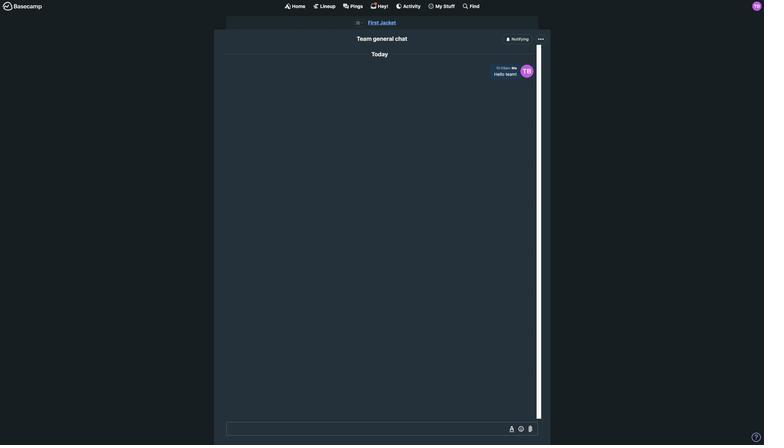 Task type: locate. For each thing, give the bounding box(es) containing it.
team!
[[506, 72, 517, 77]]

stuff
[[444, 3, 455, 9]]

my
[[436, 3, 443, 9]]

hello
[[494, 72, 505, 77]]

home link
[[285, 3, 305, 9]]

tyler black image
[[521, 65, 534, 78]]

find button
[[463, 3, 480, 9]]

hey! button
[[371, 2, 389, 9]]

notifying link
[[503, 34, 533, 44]]

10:09am element
[[496, 66, 511, 70]]

team
[[357, 35, 372, 42]]

activity
[[403, 3, 421, 9]]

first
[[368, 20, 379, 25]]

my stuff button
[[428, 3, 455, 9]]

find
[[470, 3, 480, 9]]

None text field
[[226, 422, 538, 436]]

10:09am link
[[496, 66, 511, 70]]

first jacket link
[[368, 20, 396, 25]]

10:09am hello team!
[[494, 66, 517, 77]]

my stuff
[[436, 3, 455, 9]]

team general chat
[[357, 35, 408, 42]]

pings
[[351, 3, 363, 9]]

switch accounts image
[[2, 2, 42, 11]]

tyler black image
[[753, 2, 762, 11]]



Task type: describe. For each thing, give the bounding box(es) containing it.
chat
[[395, 35, 408, 42]]

jacket
[[380, 20, 396, 25]]

home
[[292, 3, 305, 9]]

activity link
[[396, 3, 421, 9]]

lineup
[[320, 3, 336, 9]]

main element
[[0, 0, 764, 12]]

today
[[372, 51, 388, 58]]

10:09am
[[496, 66, 511, 70]]

general
[[373, 35, 394, 42]]

notifying
[[512, 37, 529, 41]]

hey!
[[378, 3, 389, 9]]

first jacket
[[368, 20, 396, 25]]

lineup link
[[313, 3, 336, 9]]

pings button
[[343, 3, 363, 9]]



Task type: vqa. For each thing, say whether or not it's contained in the screenshot.
Home at left
yes



